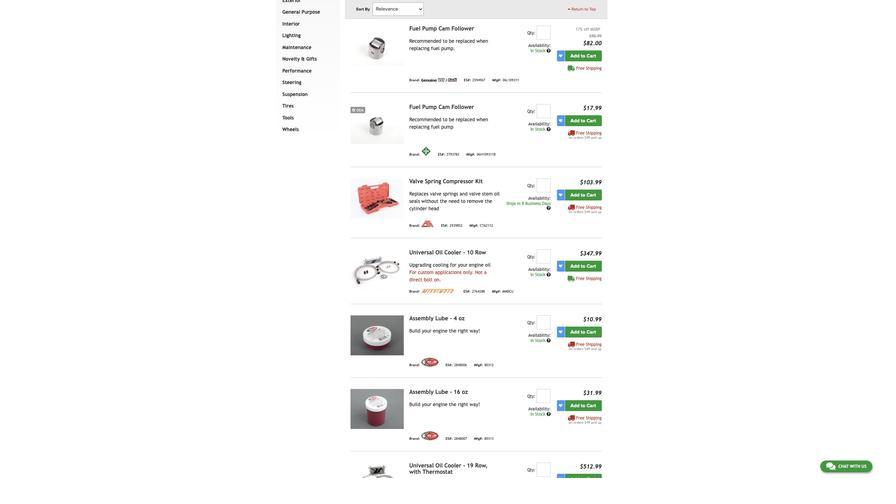 Task type: locate. For each thing, give the bounding box(es) containing it.
shipping down $347.99
[[586, 276, 602, 281]]

row
[[475, 249, 486, 256]]

and for $17.99
[[591, 136, 597, 139]]

be
[[449, 38, 454, 44], [449, 117, 454, 122]]

your for assembly lube - 4 oz
[[422, 328, 431, 334]]

80313
[[484, 437, 494, 441]]

replacing up ina - corporate logo
[[409, 124, 430, 130]]

custom
[[418, 269, 434, 275]]

fuel left "pump" at the right of the page
[[431, 124, 440, 130]]

$49
[[584, 136, 590, 139], [584, 210, 590, 214], [584, 347, 590, 351], [584, 421, 590, 424]]

es#: left 2848006
[[446, 363, 453, 367]]

up down $103.99
[[598, 210, 602, 214]]

not
[[475, 269, 483, 275]]

direct
[[409, 277, 422, 282]]

2 way! from the top
[[470, 402, 480, 407]]

right for assembly lube - 16 oz
[[458, 402, 468, 407]]

your
[[458, 262, 468, 268], [422, 328, 431, 334], [422, 402, 431, 407]]

redline - corporate logo image left es#: 2848006 on the right of the page
[[421, 358, 439, 367]]

0 vertical spatial recommended
[[409, 38, 441, 44]]

2 follower from the top
[[452, 104, 474, 110]]

follower up recommended to be replaced when replacing fuel pump.
[[452, 25, 474, 32]]

es#: left 2793783
[[438, 153, 445, 156]]

fuel pump cam follower link for pump.
[[409, 25, 474, 32]]

comments image
[[826, 462, 836, 470]]

cooler
[[444, 249, 461, 256], [444, 462, 461, 469]]

2 vertical spatial add to wish list image
[[559, 330, 562, 334]]

right
[[458, 328, 468, 334], [458, 402, 468, 407]]

performance
[[282, 68, 312, 74]]

1 assembly from the top
[[409, 315, 434, 322]]

engine down assembly lube - 16 oz link
[[433, 402, 448, 407]]

es#: left 2848007
[[446, 437, 453, 441]]

replacing left "pump."
[[409, 45, 430, 51]]

$49 down $10.99
[[584, 347, 590, 351]]

redline - corporate logo image for assembly lube - 16 oz
[[421, 431, 439, 440]]

2 add to wish list image from the top
[[559, 264, 562, 268]]

2 free shipping on orders $49 and up from the top
[[569, 205, 602, 214]]

fuel inside recommended to be replaced when replacing fuel pump
[[431, 124, 440, 130]]

to right need
[[461, 198, 466, 204]]

0 horizontal spatial oil
[[485, 262, 491, 268]]

1 horizontal spatial with
[[850, 464, 860, 469]]

free down $31.99
[[576, 416, 585, 421]]

2 orders from the top
[[574, 210, 583, 214]]

1 vertical spatial build
[[409, 402, 420, 407]]

0 vertical spatial add to wish list image
[[559, 54, 562, 58]]

lighting link
[[281, 30, 332, 42]]

head
[[428, 206, 439, 211]]

1 vertical spatial oil
[[435, 462, 443, 469]]

your down assembly lube - 16 oz link
[[422, 402, 431, 407]]

your up only.
[[458, 262, 468, 268]]

replaced inside recommended to be replaced when replacing fuel pump
[[456, 117, 475, 122]]

1 pump from the top
[[422, 25, 437, 32]]

recommended inside recommended to be replaced when replacing fuel pump.
[[409, 38, 441, 44]]

recommended for recommended to be replaced when replacing fuel pump.
[[409, 38, 441, 44]]

oil inside universal oil cooler - 19 row, with thermostat
[[435, 462, 443, 469]]

2 recommended from the top
[[409, 117, 441, 122]]

with left us
[[850, 464, 860, 469]]

and inside replaces valve springs and valve stem oil seals without the need to remove the cylinder head
[[460, 191, 468, 197]]

es#: for $31.99
[[446, 437, 453, 441]]

- inside universal oil cooler - 19 row, with thermostat
[[463, 462, 465, 469]]

fuel pump cam follower link up recommended to be replaced when replacing fuel pump.
[[409, 25, 474, 32]]

qty: for $103.99
[[527, 183, 536, 188]]

3 on from the top
[[569, 347, 572, 351]]

1 vertical spatial add to wish list image
[[559, 119, 562, 122]]

question circle image for $17.99
[[547, 127, 551, 131]]

2 be from the top
[[449, 117, 454, 122]]

shipping down $10.99
[[586, 342, 602, 347]]

universal for universal oil cooler - 10 row
[[409, 249, 434, 256]]

0 horizontal spatial with
[[409, 469, 421, 475]]

qty:
[[527, 30, 536, 35], [527, 109, 536, 114], [527, 183, 536, 188], [527, 254, 536, 259], [527, 320, 536, 325], [527, 394, 536, 399], [527, 468, 536, 472]]

0 vertical spatial oil
[[494, 191, 500, 197]]

0 vertical spatial add to wish list image
[[559, 193, 562, 197]]

3 add to cart from the top
[[571, 192, 596, 198]]

1 question circle image from the top
[[547, 49, 551, 53]]

brand: for $17.99
[[409, 153, 420, 156]]

fuel inside recommended to be replaced when replacing fuel pump.
[[431, 45, 440, 51]]

assembly
[[409, 315, 434, 322], [409, 389, 434, 395]]

question circle image
[[547, 49, 551, 53], [547, 273, 551, 277], [547, 339, 551, 343], [547, 412, 551, 416]]

kit
[[475, 178, 483, 185]]

pump up recommended to be replaced when replacing fuel pump
[[422, 104, 437, 110]]

0 vertical spatial free shipping
[[576, 66, 602, 71]]

2 qty: from the top
[[527, 109, 536, 114]]

free down $103.99
[[576, 205, 585, 210]]

on for $31.99
[[569, 421, 572, 424]]

3 stock from the top
[[535, 272, 545, 277]]

chat
[[838, 464, 849, 469]]

0 vertical spatial oz
[[459, 315, 465, 322]]

&
[[301, 56, 305, 62]]

the down 4 at right bottom
[[449, 328, 456, 334]]

2 replacing from the top
[[409, 124, 430, 130]]

2 build from the top
[[409, 402, 420, 407]]

orders down $31.99
[[574, 421, 583, 424]]

fuel left "pump."
[[431, 45, 440, 51]]

2 question circle image from the top
[[547, 273, 551, 277]]

1 up from the top
[[598, 136, 602, 139]]

fuel pump cam follower link up recommended to be replaced when replacing fuel pump
[[409, 104, 474, 110]]

be inside recommended to be replaced when replacing fuel pump
[[449, 117, 454, 122]]

oil for 19
[[435, 462, 443, 469]]

replacing for recommended to be replaced when replacing fuel pump.
[[409, 45, 430, 51]]

redline - corporate logo image
[[421, 358, 439, 367], [421, 431, 439, 440]]

add to cart down $347.99
[[571, 263, 596, 269]]

1 horizontal spatial oil
[[494, 191, 500, 197]]

up
[[598, 136, 602, 139], [598, 210, 602, 214], [598, 347, 602, 351], [598, 421, 602, 424]]

1 vertical spatial recommended
[[409, 117, 441, 122]]

orders down $17.99
[[574, 136, 583, 139]]

free shipping on orders $49 and up down $17.99
[[569, 131, 602, 139]]

thermostat
[[423, 469, 453, 475]]

2 add to wish list image from the top
[[559, 119, 562, 122]]

6 brand: from the top
[[409, 437, 420, 441]]

free shipping on orders $49 and up down $10.99
[[569, 342, 602, 351]]

us
[[862, 464, 867, 469]]

1 vertical spatial right
[[458, 402, 468, 407]]

$49 down $31.99
[[584, 421, 590, 424]]

0 vertical spatial replaced
[[456, 38, 475, 44]]

availability:
[[528, 43, 551, 48], [528, 122, 551, 126], [528, 196, 551, 201], [528, 267, 551, 272], [528, 333, 551, 338], [528, 407, 551, 411]]

replaced
[[456, 38, 475, 44], [456, 117, 475, 122]]

wheels
[[282, 127, 299, 132]]

5 add from the top
[[571, 329, 580, 335]]

oz
[[459, 315, 465, 322], [462, 389, 468, 395]]

free shipping
[[576, 66, 602, 71], [576, 276, 602, 281]]

valve up without
[[430, 191, 441, 197]]

0 vertical spatial be
[[449, 38, 454, 44]]

1 brand: from the top
[[409, 78, 420, 82]]

shipping down $103.99
[[586, 205, 602, 210]]

2 cart from the top
[[587, 118, 596, 124]]

1 add to cart button from the top
[[565, 50, 602, 61]]

fuel for pump
[[431, 124, 440, 130]]

follower up recommended to be replaced when replacing fuel pump
[[452, 104, 474, 110]]

valve spring compressor kit
[[409, 178, 483, 185]]

be inside recommended to be replaced when replacing fuel pump.
[[449, 38, 454, 44]]

recommended inside recommended to be replaced when replacing fuel pump
[[409, 117, 441, 122]]

4 availability: from the top
[[528, 267, 551, 272]]

pump for pump
[[422, 104, 437, 110]]

2 lube from the top
[[435, 389, 448, 395]]

$49 for $10.99
[[584, 347, 590, 351]]

4 brand: from the top
[[409, 290, 420, 294]]

add to cart button down $347.99
[[565, 261, 602, 272]]

ships in 8 business days
[[506, 201, 551, 206]]

4 orders from the top
[[574, 421, 583, 424]]

in stock for $17.99
[[530, 127, 547, 132]]

cart down $103.99
[[587, 192, 596, 198]]

2 pump from the top
[[422, 104, 437, 110]]

assembly for assembly lube - 16 oz
[[409, 389, 434, 395]]

0 vertical spatial pump
[[422, 25, 437, 32]]

0 vertical spatial fuel
[[431, 45, 440, 51]]

3 cart from the top
[[587, 192, 596, 198]]

shipping for $31.99
[[586, 416, 602, 421]]

2 free shipping from the top
[[576, 276, 602, 281]]

mfg#: for $347.99
[[492, 290, 501, 294]]

1 in from the top
[[530, 48, 534, 53]]

availability: for $31.99
[[528, 407, 551, 411]]

3 up from the top
[[598, 347, 602, 351]]

1 vertical spatial universal
[[409, 462, 434, 469]]

0 vertical spatial replacing
[[409, 45, 430, 51]]

add for $347.99
[[571, 263, 580, 269]]

interior link
[[281, 18, 332, 30]]

universal inside universal oil cooler - 19 row, with thermostat
[[409, 462, 434, 469]]

1 fuel pump cam follower link from the top
[[409, 25, 474, 32]]

replaced for pump.
[[456, 38, 475, 44]]

universal for universal oil cooler - 19 row, with thermostat
[[409, 462, 434, 469]]

mfg#: mm0cu
[[492, 290, 514, 294]]

add to cart button down $103.99
[[565, 190, 602, 200]]

0 vertical spatial question circle image
[[547, 127, 551, 131]]

add to cart button for $347.99
[[565, 261, 602, 272]]

lube
[[435, 315, 448, 322], [435, 389, 448, 395]]

4 stock from the top
[[535, 338, 545, 343]]

lube for 4
[[435, 315, 448, 322]]

3 add to cart button from the top
[[565, 190, 602, 200]]

3 brand: from the top
[[409, 224, 420, 228]]

None number field
[[537, 25, 551, 40], [537, 104, 551, 118], [537, 178, 551, 192], [537, 249, 551, 264], [537, 315, 551, 329], [537, 389, 551, 403], [537, 463, 551, 477], [537, 25, 551, 40], [537, 104, 551, 118], [537, 178, 551, 192], [537, 249, 551, 264], [537, 315, 551, 329], [537, 389, 551, 403], [537, 463, 551, 477]]

add to wish list image for $103.99
[[559, 193, 562, 197]]

1 vertical spatial redline - corporate logo image
[[421, 431, 439, 440]]

2 oil from the top
[[435, 462, 443, 469]]

0 vertical spatial fuel pump cam follower
[[409, 25, 474, 32]]

2 free from the top
[[576, 131, 585, 136]]

1 vertical spatial oil
[[485, 262, 491, 268]]

orders down $103.99
[[574, 210, 583, 214]]

1 vertical spatial build your engine the right way!
[[409, 402, 480, 407]]

and down $17.99
[[591, 136, 597, 139]]

6 cart from the top
[[587, 403, 596, 409]]

maintenance
[[282, 44, 311, 50]]

to up "pump."
[[443, 38, 447, 44]]

2 redline - corporate logo image from the top
[[421, 431, 439, 440]]

with left thermostat
[[409, 469, 421, 475]]

mfg#: left 80312
[[474, 363, 483, 367]]

return to top
[[570, 7, 596, 12]]

1 lube from the top
[[435, 315, 448, 322]]

2 replaced from the top
[[456, 117, 475, 122]]

cta tools - corporate logo image
[[421, 221, 434, 227]]

orders down $10.99
[[574, 347, 583, 351]]

2 availability: from the top
[[528, 122, 551, 126]]

0 vertical spatial universal
[[409, 249, 434, 256]]

build
[[409, 328, 420, 334], [409, 402, 420, 407]]

stock for $31.99
[[535, 412, 545, 417]]

1 vertical spatial replacing
[[409, 124, 430, 130]]

1 vertical spatial oz
[[462, 389, 468, 395]]

add to cart button down $17.99
[[565, 115, 602, 126]]

return
[[571, 7, 584, 12]]

business
[[525, 201, 541, 206]]

right down assembly lube - 4 oz
[[458, 328, 468, 334]]

0 vertical spatial way!
[[470, 328, 480, 334]]

engine for 16
[[433, 402, 448, 407]]

1 fuel from the top
[[409, 25, 421, 32]]

1 free from the top
[[576, 66, 585, 71]]

add to cart button for $31.99
[[565, 400, 602, 411]]

6 add to cart from the top
[[571, 403, 596, 409]]

0 vertical spatial oil
[[435, 249, 443, 256]]

5 in stock from the top
[[530, 412, 547, 417]]

1 vertical spatial cooler
[[444, 462, 461, 469]]

general purpose link
[[281, 6, 332, 18]]

mishimoto - corporate logo image
[[421, 289, 457, 293]]

wheels link
[[281, 124, 332, 136]]

- left 19
[[463, 462, 465, 469]]

to left top
[[585, 7, 588, 12]]

0 vertical spatial when
[[476, 38, 488, 44]]

oz right 4 at right bottom
[[459, 315, 465, 322]]

to down $347.99
[[581, 263, 585, 269]]

add to wish list image
[[559, 54, 562, 58], [559, 119, 562, 122], [559, 404, 562, 407]]

1 vertical spatial add to wish list image
[[559, 264, 562, 268]]

1 vertical spatial assembly
[[409, 389, 434, 395]]

1 vertical spatial your
[[422, 328, 431, 334]]

1 question circle image from the top
[[547, 127, 551, 131]]

$49 down $103.99
[[584, 210, 590, 214]]

replaced inside recommended to be replaced when replacing fuel pump.
[[456, 38, 475, 44]]

in stock
[[530, 48, 547, 53], [530, 127, 547, 132], [530, 272, 547, 277], [530, 338, 547, 343], [530, 412, 547, 417]]

2 cam from the top
[[439, 104, 450, 110]]

0 vertical spatial your
[[458, 262, 468, 268]]

$49 for $103.99
[[584, 210, 590, 214]]

add
[[571, 53, 580, 59], [571, 118, 580, 124], [571, 192, 580, 198], [571, 263, 580, 269], [571, 329, 580, 335], [571, 403, 580, 409]]

oil right stem
[[494, 191, 500, 197]]

free down $17.99
[[576, 131, 585, 136]]

es#: left 2594967
[[464, 78, 471, 82]]

engine for 4
[[433, 328, 448, 334]]

and right springs in the top of the page
[[460, 191, 468, 197]]

fuel for recommended to be replaced when replacing fuel pump
[[409, 104, 421, 110]]

to down $103.99
[[581, 192, 585, 198]]

oil up cooling
[[435, 249, 443, 256]]

pump
[[441, 124, 453, 130]]

6 qty: from the top
[[527, 394, 536, 399]]

2 fuel pump cam follower link from the top
[[409, 104, 474, 110]]

replacing inside recommended to be replaced when replacing fuel pump.
[[409, 45, 430, 51]]

shipping down $17.99
[[586, 131, 602, 136]]

2 vertical spatial your
[[422, 402, 431, 407]]

qty: for $31.99
[[527, 394, 536, 399]]

to inside recommended to be replaced when replacing fuel pump.
[[443, 38, 447, 44]]

2 assembly from the top
[[409, 389, 434, 395]]

and down $31.99
[[591, 421, 597, 424]]

and down $103.99
[[591, 210, 597, 214]]

to down $82.00
[[581, 53, 585, 59]]

cart down $10.99
[[587, 329, 596, 335]]

3 $49 from the top
[[584, 347, 590, 351]]

add to cart button down $31.99
[[565, 400, 602, 411]]

add to cart button down $82.00
[[565, 50, 602, 61]]

compressor
[[443, 178, 474, 185]]

availability: for $17.99
[[528, 122, 551, 126]]

when for recommended to be replaced when replacing fuel pump
[[476, 117, 488, 122]]

4
[[454, 315, 457, 322]]

0 vertical spatial cooler
[[444, 249, 461, 256]]

on for $17.99
[[569, 136, 572, 139]]

cart for $103.99
[[587, 192, 596, 198]]

2 add to cart from the top
[[571, 118, 596, 124]]

5 shipping from the top
[[586, 342, 602, 347]]

-
[[463, 249, 465, 256], [450, 315, 452, 322], [450, 389, 452, 395], [463, 462, 465, 469]]

universal oil cooler - 10 row
[[409, 249, 486, 256]]

in for $17.99
[[530, 127, 534, 132]]

1 when from the top
[[476, 38, 488, 44]]

availability: for $103.99
[[528, 196, 551, 201]]

1 follower from the top
[[452, 25, 474, 32]]

cooler up for on the bottom right
[[444, 249, 461, 256]]

free shipping down $82.00
[[576, 66, 602, 71]]

4 add to cart button from the top
[[565, 261, 602, 272]]

4 add to cart from the top
[[571, 263, 596, 269]]

shipping for $17.99
[[586, 131, 602, 136]]

0 vertical spatial fuel pump cam follower link
[[409, 25, 474, 32]]

availability: for $10.99
[[528, 333, 551, 338]]

build for assembly lube - 4 oz
[[409, 328, 420, 334]]

right down 16
[[458, 402, 468, 407]]

0 vertical spatial fuel
[[409, 25, 421, 32]]

1 vertical spatial question circle image
[[547, 206, 551, 210]]

cart
[[587, 53, 596, 59], [587, 118, 596, 124], [587, 192, 596, 198], [587, 263, 596, 269], [587, 329, 596, 335], [587, 403, 596, 409]]

0 vertical spatial follower
[[452, 25, 474, 32]]

replacing
[[409, 45, 430, 51], [409, 124, 430, 130]]

schwaben - corporate logo image
[[421, 0, 442, 3]]

es#2764437 - mm0cult - universal oil cooler - 19 row, with thermostat - serious engine oil cooling for the most demanding engines - mishimoto - audi bmw volkswagen mini image
[[350, 463, 404, 478]]

universal oil cooler - 19 row, with thermostat
[[409, 462, 488, 475]]

1 replaced from the top
[[456, 38, 475, 44]]

1 vertical spatial when
[[476, 117, 488, 122]]

lube left 16
[[435, 389, 448, 395]]

0 vertical spatial right
[[458, 328, 468, 334]]

be for pump.
[[449, 38, 454, 44]]

2 fuel from the top
[[409, 104, 421, 110]]

pump.
[[441, 45, 455, 51]]

free down $347.99
[[576, 276, 585, 281]]

the
[[440, 198, 447, 204], [485, 198, 492, 204], [449, 328, 456, 334], [449, 402, 456, 407]]

ships
[[506, 201, 516, 206]]

add to cart down $103.99
[[571, 192, 596, 198]]

in stock for $10.99
[[530, 338, 547, 343]]

with
[[850, 464, 860, 469], [409, 469, 421, 475]]

mfg#: left the 06l109311
[[492, 78, 501, 82]]

4 add from the top
[[571, 263, 580, 269]]

2939852
[[450, 224, 462, 228]]

qty: for $10.99
[[527, 320, 536, 325]]

3 add to wish list image from the top
[[559, 330, 562, 334]]

3 orders from the top
[[574, 347, 583, 351]]

3 in from the top
[[530, 272, 534, 277]]

1 vertical spatial engine
[[433, 328, 448, 334]]

in for $347.99
[[530, 272, 534, 277]]

cart for $17.99
[[587, 118, 596, 124]]

1 vertical spatial fuel
[[409, 104, 421, 110]]

2 on from the top
[[569, 210, 572, 214]]

2 vertical spatial engine
[[433, 402, 448, 407]]

2 build your engine the right way! from the top
[[409, 402, 480, 407]]

0 horizontal spatial valve
[[430, 191, 441, 197]]

follower for pump
[[452, 104, 474, 110]]

build your engine the right way! down assembly lube - 16 oz link
[[409, 402, 480, 407]]

$347.99
[[580, 250, 602, 257]]

1 horizontal spatial valve
[[469, 191, 481, 197]]

8
[[522, 201, 524, 206]]

2 $49 from the top
[[584, 210, 590, 214]]

3 free from the top
[[576, 205, 585, 210]]

6 add to cart button from the top
[[565, 400, 602, 411]]

be up "pump" at the right of the page
[[449, 117, 454, 122]]

1 vertical spatial replaced
[[456, 117, 475, 122]]

5 cart from the top
[[587, 329, 596, 335]]

1 vertical spatial fuel pump cam follower link
[[409, 104, 474, 110]]

redline - corporate logo image left es#: 2848007
[[421, 431, 439, 440]]

orders
[[574, 136, 583, 139], [574, 210, 583, 214], [574, 347, 583, 351], [574, 421, 583, 424]]

to up "pump" at the right of the page
[[443, 117, 447, 122]]

1 fuel from the top
[[431, 45, 440, 51]]

oil up the a
[[485, 262, 491, 268]]

shipping for $10.99
[[586, 342, 602, 347]]

cooler left 19
[[444, 462, 461, 469]]

4 cart from the top
[[587, 263, 596, 269]]

0 vertical spatial engine
[[469, 262, 484, 268]]

fuel pump cam follower up recommended to be replaced when replacing fuel pump.
[[409, 25, 474, 32]]

free down $82.00
[[576, 66, 585, 71]]

add to wish list image for $17.99
[[559, 119, 562, 122]]

build your engine the right way!
[[409, 328, 480, 334], [409, 402, 480, 407]]

pump for pump.
[[422, 25, 437, 32]]

shipping
[[586, 66, 602, 71], [586, 131, 602, 136], [586, 205, 602, 210], [586, 276, 602, 281], [586, 342, 602, 347], [586, 416, 602, 421]]

add to cart down $31.99
[[571, 403, 596, 409]]

free shipping on orders $49 and up for $103.99
[[569, 205, 602, 214]]

add to cart button
[[565, 50, 602, 61], [565, 115, 602, 126], [565, 190, 602, 200], [565, 261, 602, 272], [565, 327, 602, 337], [565, 400, 602, 411]]

2 in stock from the top
[[530, 127, 547, 132]]

cart down $347.99
[[587, 263, 596, 269]]

with inside universal oil cooler - 19 row, with thermostat
[[409, 469, 421, 475]]

1 redline - corporate logo image from the top
[[421, 358, 439, 367]]

in for $31.99
[[530, 412, 534, 417]]

free for $103.99
[[576, 205, 585, 210]]

cart down $82.00
[[587, 53, 596, 59]]

cylinder
[[409, 206, 427, 211]]

cooler inside universal oil cooler - 19 row, with thermostat
[[444, 462, 461, 469]]

6 shipping from the top
[[586, 416, 602, 421]]

add to wish list image
[[559, 193, 562, 197], [559, 264, 562, 268], [559, 330, 562, 334]]

2 shipping from the top
[[586, 131, 602, 136]]

1 free shipping on orders $49 and up from the top
[[569, 131, 602, 139]]

1 vertical spatial pump
[[422, 104, 437, 110]]

cam
[[439, 25, 450, 32], [439, 104, 450, 110]]

2 universal from the top
[[409, 462, 434, 469]]

es#: 2848007
[[446, 437, 467, 441]]

1 vertical spatial fuel
[[431, 124, 440, 130]]

shipping down $82.00
[[586, 66, 602, 71]]

2 vertical spatial add to wish list image
[[559, 404, 562, 407]]

2 add to cart button from the top
[[565, 115, 602, 126]]

2 in from the top
[[530, 127, 534, 132]]

5 brand: from the top
[[409, 363, 420, 367]]

follower
[[452, 25, 474, 32], [452, 104, 474, 110]]

seals
[[409, 198, 420, 204]]

general purpose
[[282, 9, 320, 15]]

0 vertical spatial lube
[[435, 315, 448, 322]]

5 in from the top
[[530, 412, 534, 417]]

pump up recommended to be replaced when replacing fuel pump.
[[422, 25, 437, 32]]

mfg#: left cta2112
[[470, 224, 479, 228]]

$82.00
[[583, 40, 602, 47]]

$10.99
[[583, 316, 602, 323]]

1 replacing from the top
[[409, 45, 430, 51]]

sort
[[356, 7, 364, 12]]

1 vertical spatial follower
[[452, 104, 474, 110]]

follower for pump.
[[452, 25, 474, 32]]

build down assembly lube - 4 oz
[[409, 328, 420, 334]]

cooling
[[433, 262, 449, 268]]

5 add to cart from the top
[[571, 329, 596, 335]]

genuine volkswagen audi - corporate logo image
[[421, 78, 457, 82]]

free down $10.99
[[576, 342, 585, 347]]

when inside recommended to be replaced when replacing fuel pump.
[[476, 38, 488, 44]]

cooler for 19
[[444, 462, 461, 469]]

when inside recommended to be replaced when replacing fuel pump
[[476, 117, 488, 122]]

5 free from the top
[[576, 342, 585, 347]]

bolt
[[424, 277, 433, 282]]

recommended up "pump."
[[409, 38, 441, 44]]

es#2793783 - 06h109311b - fuel pump cam follower - recommended to be replaced when replacing fuel pump - ina - audi volkswagen image
[[350, 104, 404, 144]]

1 vertical spatial lube
[[435, 389, 448, 395]]

replacing inside recommended to be replaced when replacing fuel pump
[[409, 124, 430, 130]]

build your engine the right way! down assembly lube - 4 oz link
[[409, 328, 480, 334]]

add to cart down $10.99
[[571, 329, 596, 335]]

19
[[467, 462, 473, 469]]

1 vertical spatial free shipping
[[576, 276, 602, 281]]

add to cart
[[571, 53, 596, 59], [571, 118, 596, 124], [571, 192, 596, 198], [571, 263, 596, 269], [571, 329, 596, 335], [571, 403, 596, 409]]

1 free shipping from the top
[[576, 66, 602, 71]]

fuel pump cam follower up recommended to be replaced when replacing fuel pump
[[409, 104, 474, 110]]

4 in from the top
[[530, 338, 534, 343]]

3 question circle image from the top
[[547, 339, 551, 343]]

valve up remove
[[469, 191, 481, 197]]

0 vertical spatial redline - corporate logo image
[[421, 358, 439, 367]]

1 vertical spatial cam
[[439, 104, 450, 110]]

free
[[576, 66, 585, 71], [576, 131, 585, 136], [576, 205, 585, 210], [576, 276, 585, 281], [576, 342, 585, 347], [576, 416, 585, 421]]

up down $31.99
[[598, 421, 602, 424]]

qty: for $17.99
[[527, 109, 536, 114]]

1 in stock from the top
[[530, 48, 547, 53]]

question circle image
[[547, 127, 551, 131], [547, 206, 551, 210]]

0 vertical spatial assembly
[[409, 315, 434, 322]]

up down $10.99
[[598, 347, 602, 351]]

brand: for $103.99
[[409, 224, 420, 228]]

1 vertical spatial be
[[449, 117, 454, 122]]

1 vertical spatial way!
[[470, 402, 480, 407]]

1 qty: from the top
[[527, 30, 536, 35]]

engine up not
[[469, 262, 484, 268]]

0 vertical spatial build your engine the right way!
[[409, 328, 480, 334]]

0 vertical spatial cam
[[439, 25, 450, 32]]

es#: for $17.99
[[438, 153, 445, 156]]

on for $103.99
[[569, 210, 572, 214]]

0 vertical spatial build
[[409, 328, 420, 334]]

1 cooler from the top
[[444, 249, 461, 256]]

cam up recommended to be replaced when replacing fuel pump
[[439, 104, 450, 110]]

general
[[282, 9, 300, 15]]

and for $103.99
[[591, 210, 597, 214]]

mfg#: for $103.99
[[470, 224, 479, 228]]

1 vertical spatial fuel pump cam follower
[[409, 104, 474, 110]]



Task type: describe. For each thing, give the bounding box(es) containing it.
upgrading cooling for your engine oil for custom applications only. not a direct bolt on.
[[409, 262, 491, 282]]

es#: 2793783
[[438, 153, 459, 156]]

oz for assembly lube - 16 oz
[[462, 389, 468, 395]]

stock for $10.99
[[535, 338, 545, 343]]

es#2764288 - mm0cu - universal oil cooler - 10 row - upgrading cooling for your engine oil - mishimoto - audi bmw volkswagen mini image
[[350, 249, 404, 289]]

7 qty: from the top
[[527, 468, 536, 472]]

es#2848006 - 80312 - assembly lube - 4 oz - build your engine the right way! - redline - audi bmw volkswagen mercedes benz mini porsche image
[[350, 315, 404, 355]]

availability: for $347.99
[[528, 267, 551, 272]]

mfg#: for $10.99
[[474, 363, 483, 367]]

4 shipping from the top
[[586, 276, 602, 281]]

es#: 2764288
[[464, 290, 485, 294]]

tires
[[282, 103, 294, 109]]

valve spring compressor kit link
[[409, 178, 483, 185]]

fuel for pump.
[[431, 45, 440, 51]]

qty: for $347.99
[[527, 254, 536, 259]]

add to cart for $103.99
[[571, 192, 596, 198]]

to down $17.99
[[581, 118, 585, 124]]

$17.99
[[583, 105, 602, 111]]

stem
[[482, 191, 493, 197]]

06h109311b
[[477, 153, 496, 156]]

2594967
[[472, 78, 485, 82]]

$31.99
[[583, 390, 602, 396]]

replacing for recommended to be replaced when replacing fuel pump
[[409, 124, 430, 130]]

add to cart for $347.99
[[571, 263, 596, 269]]

days
[[542, 201, 551, 206]]

free shipping on orders $49 and up for $31.99
[[569, 416, 602, 424]]

up for $103.99
[[598, 210, 602, 214]]

1 shipping from the top
[[586, 66, 602, 71]]

assembly lube - 4 oz link
[[409, 315, 465, 322]]

1 add from the top
[[571, 53, 580, 59]]

80312
[[484, 363, 494, 367]]

by
[[365, 7, 370, 12]]

stock for $17.99
[[535, 127, 545, 132]]

cam for pump.
[[439, 25, 450, 32]]

$512.99
[[580, 463, 602, 470]]

2 valve from the left
[[469, 191, 481, 197]]

fuel pump cam follower for pump
[[409, 104, 474, 110]]

1 add to wish list image from the top
[[559, 54, 562, 58]]

on for $10.99
[[569, 347, 572, 351]]

applications
[[435, 269, 462, 275]]

suspension link
[[281, 89, 332, 100]]

question circle image for $103.99
[[547, 206, 551, 210]]

add for $31.99
[[571, 403, 580, 409]]

cam for pump
[[439, 104, 450, 110]]

universal oil cooler - 10 row link
[[409, 249, 486, 256]]

assembly lube - 16 oz
[[409, 389, 468, 395]]

replaced for pump
[[456, 117, 475, 122]]

$98.99
[[589, 34, 602, 38]]

es#2594967 - 06l109311 - fuel pump cam follower - recommended to be replaced when replacing fuel pump. - genuine volkswagen audi - audi volkswagen image
[[350, 25, 404, 65]]

add for $103.99
[[571, 192, 580, 198]]

the down stem
[[485, 198, 492, 204]]

es#: 2939852
[[441, 224, 462, 228]]

chat with us
[[838, 464, 867, 469]]

mfg#: 06l109311
[[492, 78, 519, 82]]

2848006
[[454, 363, 467, 367]]

caret up image
[[568, 7, 570, 11]]

universal oil cooler - 19 row, with thermostat link
[[409, 462, 488, 475]]

assembly for assembly lube - 4 oz
[[409, 315, 434, 322]]

cart for $10.99
[[587, 329, 596, 335]]

free for $31.99
[[576, 416, 585, 421]]

10
[[467, 249, 473, 256]]

to down $10.99
[[581, 329, 585, 335]]

remove
[[467, 198, 483, 204]]

1 cart from the top
[[587, 53, 596, 59]]

springs
[[443, 191, 458, 197]]

be for pump
[[449, 117, 454, 122]]

mfg#: 80313
[[474, 437, 494, 441]]

stock for $347.99
[[535, 272, 545, 277]]

a
[[484, 269, 487, 275]]

ina - corporate logo image
[[421, 146, 431, 156]]

2764288
[[472, 290, 485, 294]]

brand: for $347.99
[[409, 290, 420, 294]]

es#: 2848006
[[446, 363, 467, 367]]

on.
[[434, 277, 441, 282]]

add for $17.99
[[571, 118, 580, 124]]

$103.99
[[580, 179, 602, 186]]

assembly lube - 4 oz
[[409, 315, 465, 322]]

build your engine the right way! for 4
[[409, 328, 480, 334]]

4 free from the top
[[576, 276, 585, 281]]

es#: for $103.99
[[441, 224, 448, 228]]

the down springs in the top of the page
[[440, 198, 447, 204]]

es#2939852 - cta2112 - valve spring compressor kit - replaces valve springs and valve stem oil seals without the need to remove the cylinder head - cta tools - audi bmw volkswagen mercedes benz mini porsche image
[[350, 178, 404, 218]]

- left the 10
[[463, 249, 465, 256]]

only.
[[463, 269, 474, 275]]

16
[[454, 389, 460, 395]]

way! for assembly lube - 16 oz
[[470, 402, 480, 407]]

orders for $103.99
[[574, 210, 583, 214]]

oil inside replaces valve springs and valve stem oil seals without the need to remove the cylinder head
[[494, 191, 500, 197]]

brand: for $10.99
[[409, 363, 420, 367]]

$49 for $31.99
[[584, 421, 590, 424]]

tools
[[282, 115, 294, 121]]

novelty & gifts
[[282, 56, 317, 62]]

2848007
[[454, 437, 467, 441]]

cart for $347.99
[[587, 263, 596, 269]]

in for $10.99
[[530, 338, 534, 343]]

right for assembly lube - 4 oz
[[458, 328, 468, 334]]

add to cart button for $17.99
[[565, 115, 602, 126]]

mfg#: cta2112
[[470, 224, 493, 228]]

oil inside the upgrading cooling for your engine oil for custom applications only. not a direct bolt on.
[[485, 262, 491, 268]]

cart for $31.99
[[587, 403, 596, 409]]

with inside chat with us link
[[850, 464, 860, 469]]

novelty
[[282, 56, 300, 62]]

free for $17.99
[[576, 131, 585, 136]]

for
[[409, 269, 416, 275]]

to inside replaces valve springs and valve stem oil seals without the need to remove the cylinder head
[[461, 198, 466, 204]]

upgrading
[[409, 262, 431, 268]]

1 availability: from the top
[[528, 43, 551, 48]]

question circle image for assembly lube - 4 oz
[[547, 339, 551, 343]]

replaces
[[409, 191, 429, 197]]

06l109311
[[503, 78, 519, 82]]

build your engine the right way! for 16
[[409, 402, 480, 407]]

spring
[[425, 178, 441, 185]]

top
[[589, 7, 596, 12]]

2793783
[[446, 153, 459, 156]]

your inside the upgrading cooling for your engine oil for custom applications only. not a direct bolt on.
[[458, 262, 468, 268]]

1 stock from the top
[[535, 48, 545, 53]]

your for assembly lube - 16 oz
[[422, 402, 431, 407]]

add to cart for $31.99
[[571, 403, 596, 409]]

question circle image for fuel pump cam follower
[[547, 49, 551, 53]]

recommended to be replaced when replacing fuel pump.
[[409, 38, 488, 51]]

- left 16
[[450, 389, 452, 395]]

the down 16
[[449, 402, 456, 407]]

in stock for $31.99
[[530, 412, 547, 417]]

add to wish list image for $10.99
[[559, 330, 562, 334]]

purpose
[[302, 9, 320, 15]]

free shipping on orders $49 and up for $10.99
[[569, 342, 602, 351]]

free shipping for fuel pump cam follower
[[576, 66, 602, 71]]

mfg#: for $31.99
[[474, 437, 483, 441]]

es#2848007 - 80313 - assembly lube - 16 oz - build your engine the right way! - redline - audi bmw volkswagen mercedes benz mini porsche image
[[350, 389, 404, 429]]

redline - corporate logo image for assembly lube - 4 oz
[[421, 358, 439, 367]]

and for $10.99
[[591, 347, 597, 351]]

to inside return to top link
[[585, 7, 588, 12]]

free shipping on orders $49 and up for $17.99
[[569, 131, 602, 139]]

add to wish list image for $31.99
[[559, 404, 562, 407]]

msrp
[[590, 27, 600, 32]]

return to top link
[[568, 6, 596, 12]]

up for $31.99
[[598, 421, 602, 424]]

mm0cu
[[502, 290, 514, 294]]

suspension
[[282, 91, 308, 97]]

way! for assembly lube - 4 oz
[[470, 328, 480, 334]]

orders for $31.99
[[574, 421, 583, 424]]

novelty & gifts link
[[281, 53, 332, 65]]

without
[[421, 198, 438, 204]]

orders for $17.99
[[574, 136, 583, 139]]

replaces valve springs and valve stem oil seals without the need to remove the cylinder head
[[409, 191, 500, 211]]

add for $10.99
[[571, 329, 580, 335]]

build for assembly lube - 16 oz
[[409, 402, 420, 407]]

1 valve from the left
[[430, 191, 441, 197]]

fuel for recommended to be replaced when replacing fuel pump.
[[409, 25, 421, 32]]

tools link
[[281, 112, 332, 124]]

mfg#: 80312
[[474, 363, 494, 367]]

17%
[[576, 27, 583, 32]]

off
[[584, 27, 589, 32]]

gifts
[[306, 56, 317, 62]]

to down $31.99
[[581, 403, 585, 409]]

and for $31.99
[[591, 421, 597, 424]]

tires link
[[281, 100, 332, 112]]

1 add to cart from the top
[[571, 53, 596, 59]]

recommended for recommended to be replaced when replacing fuel pump
[[409, 117, 441, 122]]

to inside recommended to be replaced when replacing fuel pump
[[443, 117, 447, 122]]

mfg#: 06h109311b
[[466, 153, 496, 156]]

$49 for $17.99
[[584, 136, 590, 139]]

question circle image for universal oil cooler - 10 row
[[547, 273, 551, 277]]

es#: 2594967
[[464, 78, 485, 82]]

steering link
[[281, 77, 332, 89]]

mfg#: for $17.99
[[466, 153, 475, 156]]

- left 4 at right bottom
[[450, 315, 452, 322]]

engine inside the upgrading cooling for your engine oil for custom applications only. not a direct bolt on.
[[469, 262, 484, 268]]

performance link
[[281, 65, 332, 77]]

up for $10.99
[[598, 347, 602, 351]]

add to cart for $10.99
[[571, 329, 596, 335]]

row,
[[475, 462, 488, 469]]

maintenance link
[[281, 42, 332, 53]]



Task type: vqa. For each thing, say whether or not it's contained in the screenshot.


